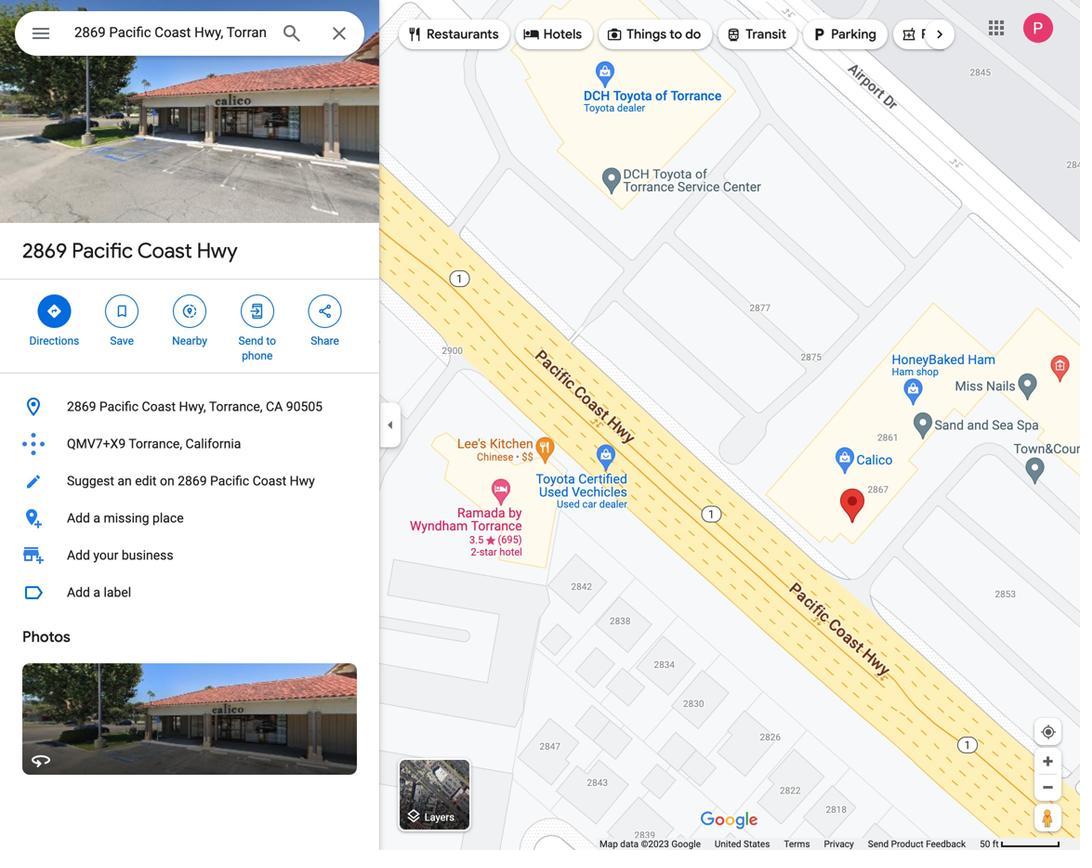 Task type: locate. For each thing, give the bounding box(es) containing it.
states
[[744, 839, 770, 850]]

hwy,
[[179, 399, 206, 415]]

0 vertical spatial hwy
[[197, 238, 238, 264]]

0 horizontal spatial torrance,
[[129, 436, 182, 452]]

footer
[[600, 838, 980, 851]]

hwy inside button
[[290, 474, 315, 489]]

0 vertical spatial send
[[238, 335, 263, 348]]

add your business
[[67, 548, 173, 563]]

1 add from the top
[[67, 511, 90, 526]]

map
[[600, 839, 618, 850]]

1 vertical spatial coast
[[142, 399, 176, 415]]

2869 up 
[[22, 238, 67, 264]]

2 vertical spatial pacific
[[210, 474, 249, 489]]

terms
[[784, 839, 810, 850]]

a inside the add a label button
[[93, 585, 100, 601]]

hotels
[[544, 26, 582, 43]]

none field inside the 2869 pacific coast hwy, torrance, ca 90505 field
[[74, 21, 266, 44]]

united states
[[715, 839, 770, 850]]

add inside button
[[67, 585, 90, 601]]

1 vertical spatial to
[[266, 335, 276, 348]]

united
[[715, 839, 741, 850]]

add inside button
[[67, 511, 90, 526]]

hwy down "90505"
[[290, 474, 315, 489]]

missing
[[104, 511, 149, 526]]

1 horizontal spatial send
[[868, 839, 889, 850]]

send left product
[[868, 839, 889, 850]]

coast for hwy,
[[142, 399, 176, 415]]

hwy up ''
[[197, 238, 238, 264]]

None field
[[74, 21, 266, 44]]

send for send product feedback
[[868, 839, 889, 850]]

torrance,
[[209, 399, 263, 415], [129, 436, 182, 452]]

actions for 2869 pacific coast hwy region
[[0, 280, 379, 373]]

1 vertical spatial torrance,
[[129, 436, 182, 452]]

2869 right on
[[178, 474, 207, 489]]

pacific inside 2869 pacific coast hwy, torrance, ca 90505 button
[[99, 399, 139, 415]]

a for missing
[[93, 511, 100, 526]]

1 a from the top
[[93, 511, 100, 526]]

pacific down california
[[210, 474, 249, 489]]

restaurants
[[427, 26, 499, 43]]

50 ft
[[980, 839, 999, 850]]

coast down ca
[[253, 474, 286, 489]]

add for add a missing place
[[67, 511, 90, 526]]

a left missing
[[93, 511, 100, 526]]

add a missing place button
[[0, 500, 379, 537]]

send
[[238, 335, 263, 348], [868, 839, 889, 850]]

to inside  things to do
[[670, 26, 682, 43]]

coast
[[137, 238, 192, 264], [142, 399, 176, 415], [253, 474, 286, 489]]

2869 for 2869 pacific coast hwy
[[22, 238, 67, 264]]

2 vertical spatial coast
[[253, 474, 286, 489]]

0 vertical spatial pacific
[[72, 238, 133, 264]]

qmv7+x9 torrance, california
[[67, 436, 241, 452]]

2869 pacific coast hwy main content
[[0, 0, 379, 851]]

hwy
[[197, 238, 238, 264], [290, 474, 315, 489]]

1 vertical spatial a
[[93, 585, 100, 601]]

product
[[891, 839, 924, 850]]

coast left 'hwy,'
[[142, 399, 176, 415]]

privacy button
[[824, 838, 854, 851]]

footer containing map data ©2023 google
[[600, 838, 980, 851]]

photos
[[22, 628, 70, 647]]

3 add from the top
[[67, 585, 90, 601]]

suggest
[[67, 474, 114, 489]]

0 horizontal spatial hwy
[[197, 238, 238, 264]]

save
[[110, 335, 134, 348]]

1 horizontal spatial hwy
[[290, 474, 315, 489]]

add left label
[[67, 585, 90, 601]]

coast inside 2869 pacific coast hwy, torrance, ca 90505 button
[[142, 399, 176, 415]]

a inside add a missing place button
[[93, 511, 100, 526]]

send for send to phone
[[238, 335, 263, 348]]

a left label
[[93, 585, 100, 601]]

parking
[[831, 26, 877, 43]]

add your business link
[[0, 537, 379, 574]]

pacific
[[72, 238, 133, 264], [99, 399, 139, 415], [210, 474, 249, 489]]


[[181, 301, 198, 322]]

0 vertical spatial 2869
[[22, 238, 67, 264]]

 hotels
[[523, 24, 582, 45]]

google maps element
[[0, 0, 1080, 851]]

2869 pacific coast hwy, torrance, ca 90505
[[67, 399, 323, 415]]

 parking
[[811, 24, 877, 45]]

1 vertical spatial send
[[868, 839, 889, 850]]

add
[[67, 511, 90, 526], [67, 548, 90, 563], [67, 585, 90, 601]]

0 vertical spatial a
[[93, 511, 100, 526]]

torrance, up the edit
[[129, 436, 182, 452]]

2 a from the top
[[93, 585, 100, 601]]

2869 up qmv7+x9
[[67, 399, 96, 415]]

business
[[122, 548, 173, 563]]


[[317, 301, 333, 322]]

2 vertical spatial add
[[67, 585, 90, 601]]

©2023
[[641, 839, 669, 850]]

1 vertical spatial add
[[67, 548, 90, 563]]

to left do
[[670, 26, 682, 43]]

do
[[685, 26, 701, 43]]

a
[[93, 511, 100, 526], [93, 585, 100, 601]]

2 add from the top
[[67, 548, 90, 563]]

coast up ''
[[137, 238, 192, 264]]

send inside send to phone
[[238, 335, 263, 348]]

to
[[670, 26, 682, 43], [266, 335, 276, 348]]

1 horizontal spatial to
[[670, 26, 682, 43]]

1 vertical spatial pacific
[[99, 399, 139, 415]]

2869
[[22, 238, 67, 264], [67, 399, 96, 415], [178, 474, 207, 489]]

50 ft button
[[980, 839, 1061, 850]]


[[901, 24, 917, 45]]

show your location image
[[1040, 724, 1057, 741]]

0 horizontal spatial send
[[238, 335, 263, 348]]

torrance, left ca
[[209, 399, 263, 415]]

place
[[152, 511, 184, 526]]

send up phone
[[238, 335, 263, 348]]


[[249, 301, 266, 322]]

privacy
[[824, 839, 854, 850]]

0 vertical spatial coast
[[137, 238, 192, 264]]

1 horizontal spatial torrance,
[[209, 399, 263, 415]]

ca
[[266, 399, 283, 415]]

0 vertical spatial add
[[67, 511, 90, 526]]

add left your
[[67, 548, 90, 563]]


[[523, 24, 540, 45]]

0 horizontal spatial to
[[266, 335, 276, 348]]

1 vertical spatial hwy
[[290, 474, 315, 489]]

map data ©2023 google
[[600, 839, 701, 850]]

pharmacies
[[921, 26, 992, 43]]

pacific up  at the top left of page
[[72, 238, 133, 264]]

pacific inside suggest an edit on 2869 pacific coast hwy button
[[210, 474, 249, 489]]

united states button
[[715, 838, 770, 851]]

0 vertical spatial to
[[670, 26, 682, 43]]

 button
[[15, 11, 67, 59]]

1 vertical spatial 2869
[[67, 399, 96, 415]]

send inside send product feedback button
[[868, 839, 889, 850]]

zoom out image
[[1041, 781, 1055, 795]]

2869 pacific coast hwy
[[22, 238, 238, 264]]

collapse side panel image
[[380, 415, 401, 436]]

add down suggest
[[67, 511, 90, 526]]

next page image
[[931, 26, 948, 43]]

pacific up qmv7+x9
[[99, 399, 139, 415]]

share
[[311, 335, 339, 348]]

to up phone
[[266, 335, 276, 348]]



Task type: vqa. For each thing, say whether or not it's contained in the screenshot.


Task type: describe. For each thing, give the bounding box(es) containing it.
nearby
[[172, 335, 207, 348]]


[[606, 24, 623, 45]]

add for add your business
[[67, 548, 90, 563]]

qmv7+x9 torrance, california button
[[0, 426, 379, 463]]

send product feedback button
[[868, 838, 966, 851]]

california
[[185, 436, 241, 452]]

send to phone
[[238, 335, 276, 363]]


[[114, 301, 130, 322]]

show street view coverage image
[[1035, 804, 1062, 832]]

90505
[[286, 399, 323, 415]]

google
[[672, 839, 701, 850]]

add a label button
[[0, 574, 379, 612]]

to inside send to phone
[[266, 335, 276, 348]]


[[725, 24, 742, 45]]

add a label
[[67, 585, 131, 601]]

2869 Pacific Coast Hwy, Torrance, CA 90505 field
[[15, 11, 364, 56]]

pacific for 2869 pacific coast hwy, torrance, ca 90505
[[99, 399, 139, 415]]

add a missing place
[[67, 511, 184, 526]]

 pharmacies
[[901, 24, 992, 45]]

send product feedback
[[868, 839, 966, 850]]

50
[[980, 839, 990, 850]]

qmv7+x9
[[67, 436, 126, 452]]

on
[[160, 474, 174, 489]]

 restaurants
[[406, 24, 499, 45]]

available search options for this area region
[[385, 12, 1080, 57]]

 things to do
[[606, 24, 701, 45]]

2869 pacific coast hwy, torrance, ca 90505 button
[[0, 389, 379, 426]]

layers
[[425, 812, 454, 823]]

google account: payton hansen  
(payton.hansen@adept.ai) image
[[1023, 13, 1053, 43]]


[[46, 301, 63, 322]]

a for label
[[93, 585, 100, 601]]


[[30, 20, 52, 47]]

2 vertical spatial 2869
[[178, 474, 207, 489]]


[[406, 24, 423, 45]]

things
[[627, 26, 667, 43]]

coast inside suggest an edit on 2869 pacific coast hwy button
[[253, 474, 286, 489]]

zoom in image
[[1041, 755, 1055, 769]]

footer inside google maps element
[[600, 838, 980, 851]]

data
[[620, 839, 639, 850]]

 transit
[[725, 24, 787, 45]]

 search field
[[15, 11, 364, 59]]

suggest an edit on 2869 pacific coast hwy button
[[0, 463, 379, 500]]

directions
[[29, 335, 79, 348]]

your
[[93, 548, 118, 563]]

0 vertical spatial torrance,
[[209, 399, 263, 415]]

coast for hwy
[[137, 238, 192, 264]]

an
[[118, 474, 132, 489]]

add for add a label
[[67, 585, 90, 601]]

transit
[[746, 26, 787, 43]]


[[811, 24, 827, 45]]

terms button
[[784, 838, 810, 851]]

edit
[[135, 474, 157, 489]]

label
[[104, 585, 131, 601]]

ft
[[993, 839, 999, 850]]

2869 for 2869 pacific coast hwy, torrance, ca 90505
[[67, 399, 96, 415]]

suggest an edit on 2869 pacific coast hwy
[[67, 474, 315, 489]]

feedback
[[926, 839, 966, 850]]

pacific for 2869 pacific coast hwy
[[72, 238, 133, 264]]

phone
[[242, 350, 273, 363]]



